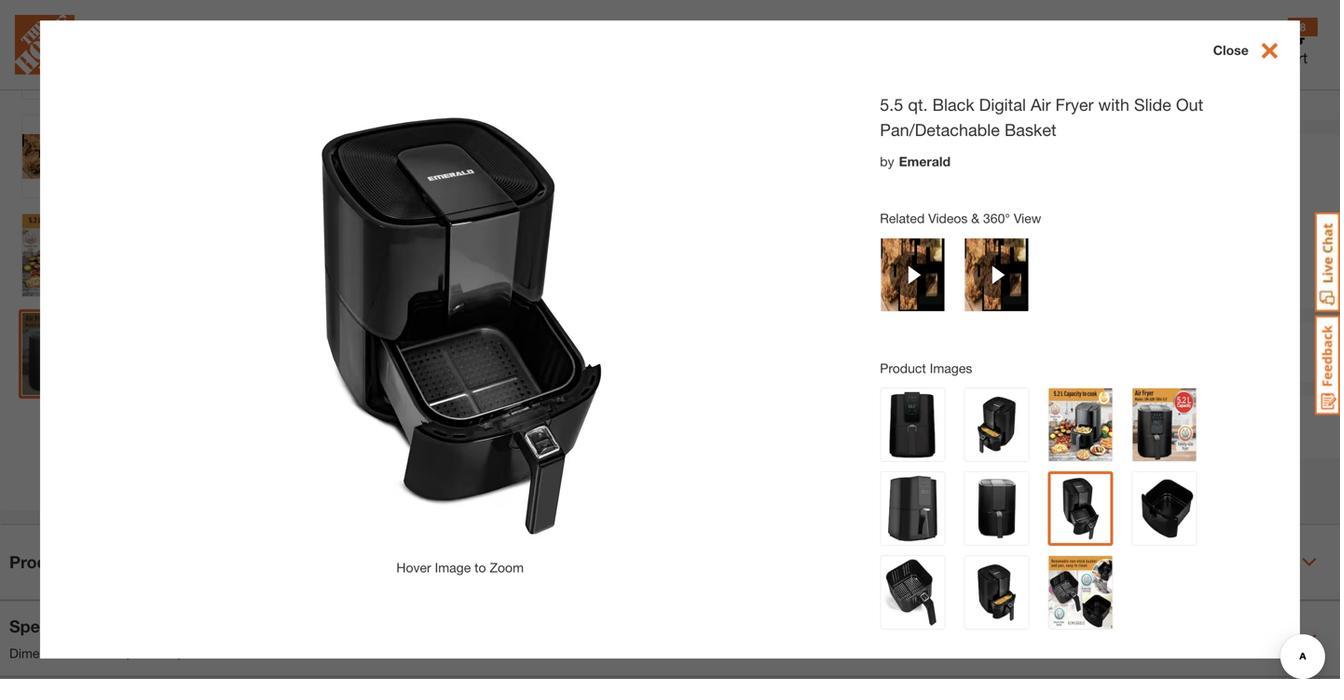 Task type: locate. For each thing, give the bounding box(es) containing it.
within
[[942, 433, 976, 448]]

1 horizontal spatial product
[[880, 361, 927, 376]]

1 horizontal spatial in
[[167, 646, 177, 662]]

read return policy link
[[1108, 431, 1221, 450]]

1 vertical spatial to
[[446, 377, 458, 392]]

product
[[880, 361, 927, 376], [9, 552, 73, 572]]

black
[[933, 95, 975, 115]]

the home depot logo image
[[15, 15, 75, 75]]

product inside 5.5 qt. black digital air fryer with slide out pan/detachable basket main content
[[880, 361, 927, 376]]

0 horizontal spatial return
[[846, 433, 885, 448]]

,
[[126, 646, 130, 662], [177, 646, 181, 662]]

specifications
[[9, 617, 123, 637]]

return down the free
[[846, 433, 885, 448]]

black emerald air fryers sm air 1804 5 0 66.3 image
[[22, 313, 104, 395]]

product images
[[880, 361, 973, 376]]

0 horizontal spatial &
[[886, 408, 898, 428]]

details
[[77, 552, 133, 572]]

6297898677001 image
[[22, 116, 104, 198]]

1 horizontal spatial to
[[475, 560, 486, 576]]

image inside 5.5 qt. black digital air fryer with slide out pan/detachable basket main content
[[435, 560, 471, 576]]

product left images
[[880, 361, 927, 376]]

0 vertical spatial hover image to zoom
[[368, 377, 496, 392]]

1 horizontal spatial &
[[972, 211, 980, 226]]

fryer
[[1056, 95, 1094, 115]]

2 year / $12.00
[[874, 210, 974, 228]]

2 horizontal spatial in
[[216, 646, 226, 662]]

hover image to zoom inside hover image to zoom button
[[368, 377, 496, 392]]

in right 15
[[216, 646, 226, 662]]

13
[[98, 646, 112, 662], [149, 646, 164, 662]]

+
[[893, 338, 907, 364]]

close image
[[1249, 39, 1282, 62]]

product left details at the left of the page
[[9, 552, 73, 572]]

2 in from the left
[[167, 646, 177, 662]]

13 right the w
[[149, 646, 164, 662]]

6297898667001 image
[[22, 17, 104, 99]]

5.5 qt. black digital air fryer with slide out pan/detachable basket main content
[[0, 0, 1341, 680]]

2 13 from the left
[[149, 646, 164, 662]]

return right read on the bottom right of the page
[[1143, 433, 1182, 448]]

live chat image
[[1316, 213, 1341, 312]]

item
[[913, 433, 938, 448]]

360°
[[984, 211, 1011, 226]]

returns
[[945, 408, 1009, 428]]

this
[[925, 143, 966, 168]]

0 vertical spatial image
[[407, 377, 443, 392]]

0 vertical spatial hover
[[368, 377, 403, 392]]

year
[[887, 210, 916, 228]]

this
[[889, 433, 910, 448]]

2 horizontal spatial to
[[886, 277, 899, 295]]

zoom inside 5.5 qt. black digital air fryer with slide out pan/detachable basket main content
[[490, 560, 524, 576]]

pan/detachable
[[880, 120, 1000, 140]]

& left 360°
[[972, 211, 980, 226]]

0 vertical spatial &
[[972, 211, 980, 226]]

with
[[1099, 95, 1130, 115]]

what to expect
[[847, 277, 950, 295]]

protect
[[847, 143, 919, 168]]

what to expect button
[[847, 277, 968, 299]]

1 horizontal spatial 13
[[149, 646, 164, 662]]

1 vertical spatial zoom
[[490, 560, 524, 576]]

, left the w
[[126, 646, 130, 662]]

of
[[1031, 433, 1042, 448]]

by emerald
[[880, 154, 951, 169]]

hover image to zoom button
[[152, 0, 712, 394]]

1 vertical spatial hover image to zoom
[[397, 560, 524, 576]]

1 , from the left
[[126, 646, 130, 662]]

hover inside button
[[368, 377, 403, 392]]

to
[[886, 277, 899, 295], [446, 377, 458, 392], [475, 560, 486, 576]]

product for product details
[[9, 552, 73, 572]]

None field
[[841, 332, 881, 371]]

0 horizontal spatial product
[[9, 552, 73, 572]]

in left d
[[167, 646, 177, 662]]

, left d
[[177, 646, 181, 662]]

basket
[[1005, 120, 1057, 140]]

1 13 from the left
[[98, 646, 112, 662]]

no
[[874, 244, 893, 261]]

0 vertical spatial zoom
[[462, 377, 496, 392]]

hover image to zoom
[[368, 377, 496, 392], [397, 560, 524, 576]]

by
[[880, 154, 895, 169]]

in
[[1013, 408, 1028, 428]]

0 horizontal spatial to
[[446, 377, 458, 392]]

image
[[407, 377, 443, 392], [435, 560, 471, 576]]

slide
[[1135, 95, 1172, 115]]

policy
[[1185, 433, 1221, 448]]

what
[[847, 277, 882, 295]]

air
[[1031, 95, 1051, 115]]

me button
[[1191, 22, 1250, 67]]

in left the w
[[116, 646, 126, 662]]

product inside button
[[9, 552, 73, 572]]

8
[[1300, 21, 1307, 34]]

zoom inside button
[[462, 377, 496, 392]]

1 vertical spatial image
[[435, 560, 471, 576]]

0 horizontal spatial 13
[[98, 646, 112, 662]]

0 horizontal spatial in
[[116, 646, 126, 662]]

2 vertical spatial to
[[475, 560, 486, 576]]

read
[[1108, 433, 1139, 448]]

90
[[980, 433, 995, 448]]

0 vertical spatial to
[[886, 277, 899, 295]]

to inside button
[[446, 377, 458, 392]]

hover image to zoom inside 5.5 qt. black digital air fryer with slide out pan/detachable basket main content
[[397, 560, 524, 576]]

2 return from the left
[[1143, 433, 1182, 448]]

0 horizontal spatial ,
[[126, 646, 130, 662]]

1 vertical spatial &
[[886, 408, 898, 428]]

option group
[[841, 202, 989, 269]]

to inside 5.5 qt. black digital air fryer with slide out pan/detachable basket main content
[[475, 560, 486, 576]]

in
[[116, 646, 126, 662], [167, 646, 177, 662], [216, 646, 226, 662]]

return
[[846, 433, 885, 448], [1143, 433, 1182, 448]]

view
[[1014, 211, 1042, 226]]

zoom
[[462, 377, 496, 392], [490, 560, 524, 576]]

1 horizontal spatial return
[[1143, 433, 1182, 448]]

5.5 qt. black digital air fryer with slide out pan/detachable basket
[[880, 95, 1204, 140]]

hover
[[368, 377, 403, 392], [397, 560, 431, 576]]

1 vertical spatial product
[[9, 552, 73, 572]]

13 right the h
[[98, 646, 112, 662]]

feedback link image
[[1316, 315, 1341, 416]]

cart 8
[[1280, 21, 1308, 67]]

1 horizontal spatial ,
[[177, 646, 181, 662]]

&
[[972, 211, 980, 226], [886, 408, 898, 428]]

me
[[1210, 49, 1231, 67]]

1 vertical spatial hover
[[397, 560, 431, 576]]

0 vertical spatial product
[[880, 361, 927, 376]]

related videos & 360° view
[[880, 211, 1042, 226]]

& up this
[[886, 408, 898, 428]]



Task type: describe. For each thing, give the bounding box(es) containing it.
black emerald air fryers sm air 1804 5 0 1d.2 image
[[22, 214, 104, 296]]

related
[[880, 211, 925, 226]]

protect this item
[[847, 143, 1015, 168]]

store
[[1033, 408, 1076, 428]]

2 , from the left
[[177, 646, 181, 662]]

videos
[[929, 211, 968, 226]]

qt.
[[908, 95, 928, 115]]

cart
[[1280, 49, 1308, 67]]

5.5
[[880, 95, 904, 115]]

to inside button
[[886, 277, 899, 295]]

1 return from the left
[[846, 433, 885, 448]]

& inside 'free & easy returns in store or online return this item within 90 days of purchase. read return policy'
[[886, 408, 898, 428]]

image inside button
[[407, 377, 443, 392]]

w
[[133, 646, 145, 662]]

$12.00
[[929, 210, 974, 228]]

online
[[1102, 408, 1153, 428]]

option group containing 2 year /
[[841, 202, 989, 269]]

emerald
[[899, 154, 951, 169]]

easy
[[902, 408, 941, 428]]

& inside 5.5 qt. black digital air fryer with slide out pan/detachable basket main content
[[972, 211, 980, 226]]

product details button
[[0, 525, 1341, 600]]

15
[[197, 646, 212, 662]]

digital
[[980, 95, 1027, 115]]

free & easy returns in store or online return this item within 90 days of purchase. read return policy
[[846, 408, 1221, 448]]

item
[[971, 143, 1015, 168]]

dimensions:
[[9, 646, 81, 662]]

purchase.
[[1046, 433, 1104, 448]]

+ button
[[881, 332, 920, 371]]

2
[[874, 210, 882, 228]]

h
[[85, 646, 94, 662]]

3 in from the left
[[216, 646, 226, 662]]

images
[[930, 361, 973, 376]]

no thanks
[[874, 244, 942, 261]]

expect
[[903, 277, 950, 295]]

specifications dimensions: h 13 in , w 13 in , d 15 in
[[9, 617, 226, 662]]

close
[[1214, 42, 1249, 58]]

close button
[[1214, 39, 1301, 64]]

thanks
[[898, 244, 942, 261]]

free
[[846, 408, 882, 428]]

or
[[1080, 408, 1097, 428]]

days
[[998, 433, 1027, 448]]

/
[[920, 210, 925, 228]]

out
[[1177, 95, 1204, 115]]

product for product images
[[880, 361, 927, 376]]

product details
[[9, 552, 133, 572]]

d
[[185, 646, 194, 662]]

1 in from the left
[[116, 646, 126, 662]]

hover inside 5.5 qt. black digital air fryer with slide out pan/detachable basket main content
[[397, 560, 431, 576]]



Task type: vqa. For each thing, say whether or not it's contained in the screenshot.
"+ view all"
no



